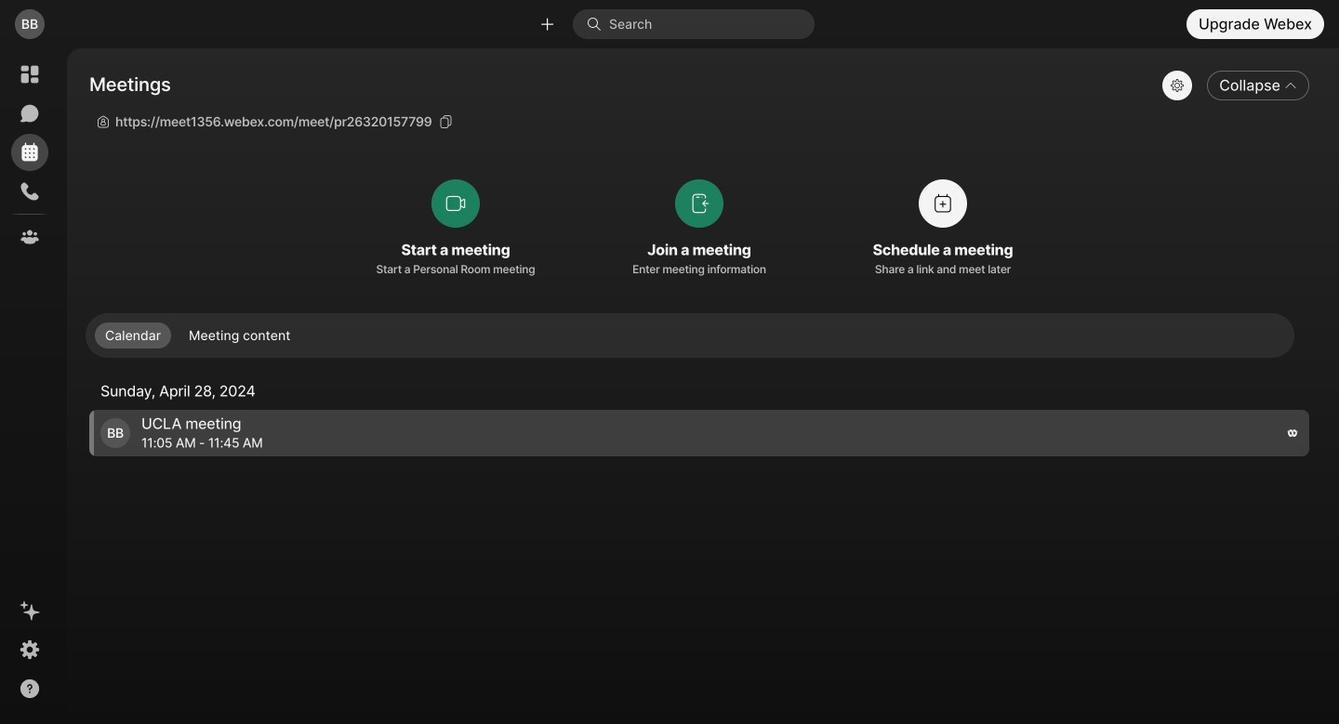 Task type: vqa. For each thing, say whether or not it's contained in the screenshot.
April 28, 2024 11:05 AM to 11:45 AM UCLA meeting non-recurring meeting,  Bob Builder LIST ITEM in the bottom of the page
yes



Task type: describe. For each thing, give the bounding box(es) containing it.
april 28, 2024 11:05 am to 11:45 am ucla meeting non-recurring meeting,  bob builder list item
[[89, 410, 1310, 457]]

webex tab list
[[11, 56, 48, 256]]



Task type: locate. For each thing, give the bounding box(es) containing it.
navigation
[[0, 48, 60, 725]]



